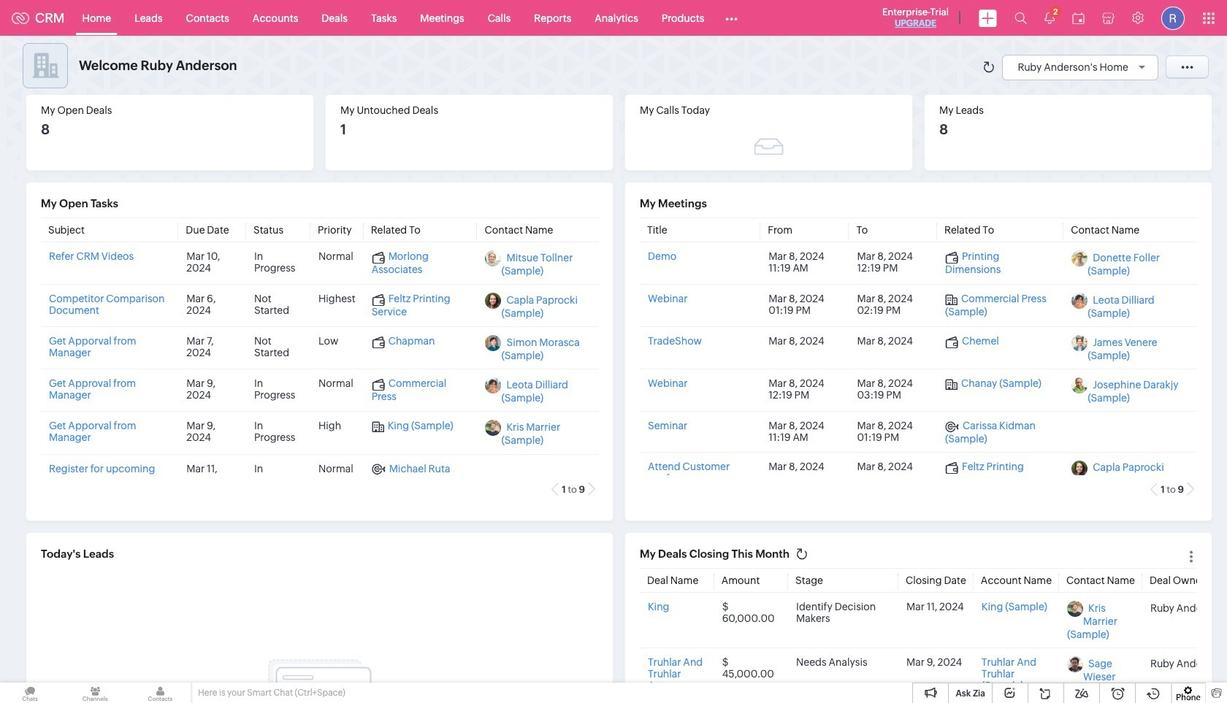 Task type: vqa. For each thing, say whether or not it's contained in the screenshot.
CALENDAR icon
yes



Task type: describe. For each thing, give the bounding box(es) containing it.
profile image
[[1162, 6, 1185, 30]]

contacts image
[[130, 683, 190, 704]]

search image
[[1015, 12, 1027, 24]]

search element
[[1006, 0, 1036, 36]]

Other Modules field
[[716, 6, 748, 30]]

create menu image
[[979, 9, 997, 27]]

profile element
[[1153, 0, 1194, 35]]

logo image
[[12, 12, 29, 24]]

signals element
[[1036, 0, 1064, 36]]



Task type: locate. For each thing, give the bounding box(es) containing it.
chats image
[[0, 683, 60, 704]]

create menu element
[[970, 0, 1006, 35]]

calendar image
[[1073, 12, 1085, 24]]

channels image
[[65, 683, 125, 704]]



